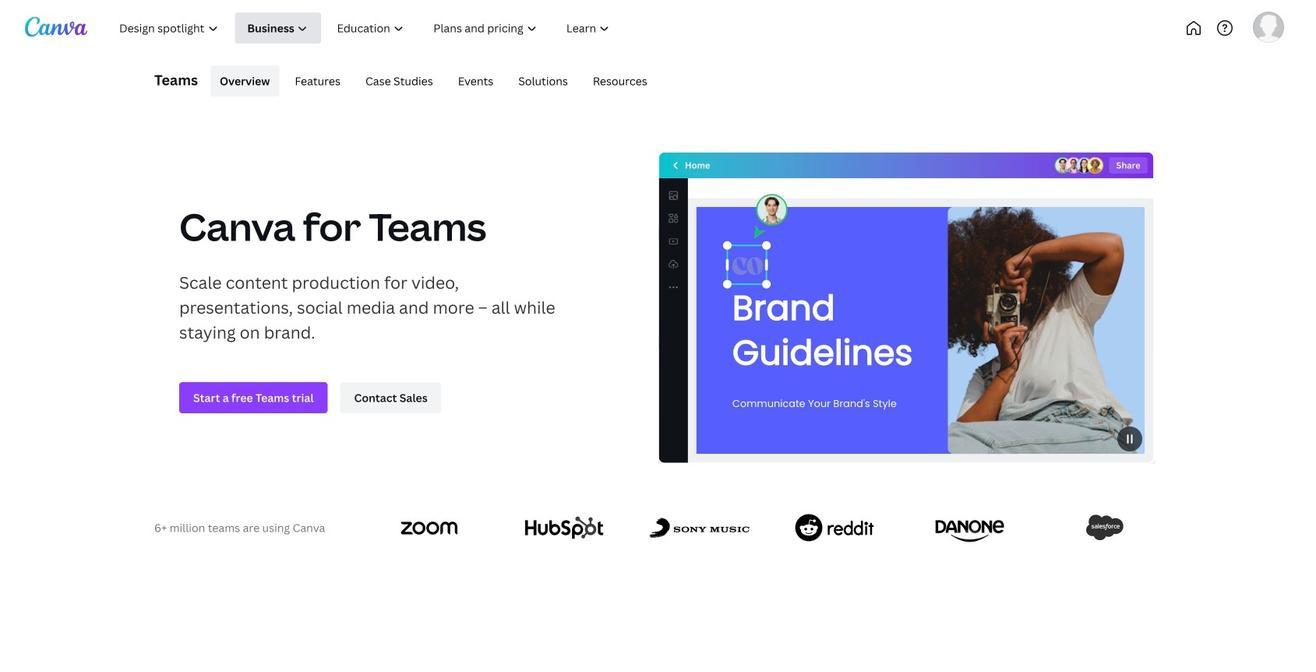 Task type: locate. For each thing, give the bounding box(es) containing it.
hubspot image
[[525, 517, 604, 539]]

zoom image
[[401, 521, 457, 535]]

menu bar
[[204, 65, 657, 97]]



Task type: describe. For each thing, give the bounding box(es) containing it.
top level navigation element
[[106, 12, 676, 44]]

sony music image
[[650, 518, 749, 538]]



Task type: vqa. For each thing, say whether or not it's contained in the screenshot.
HUBSPOT 'Image'
yes



